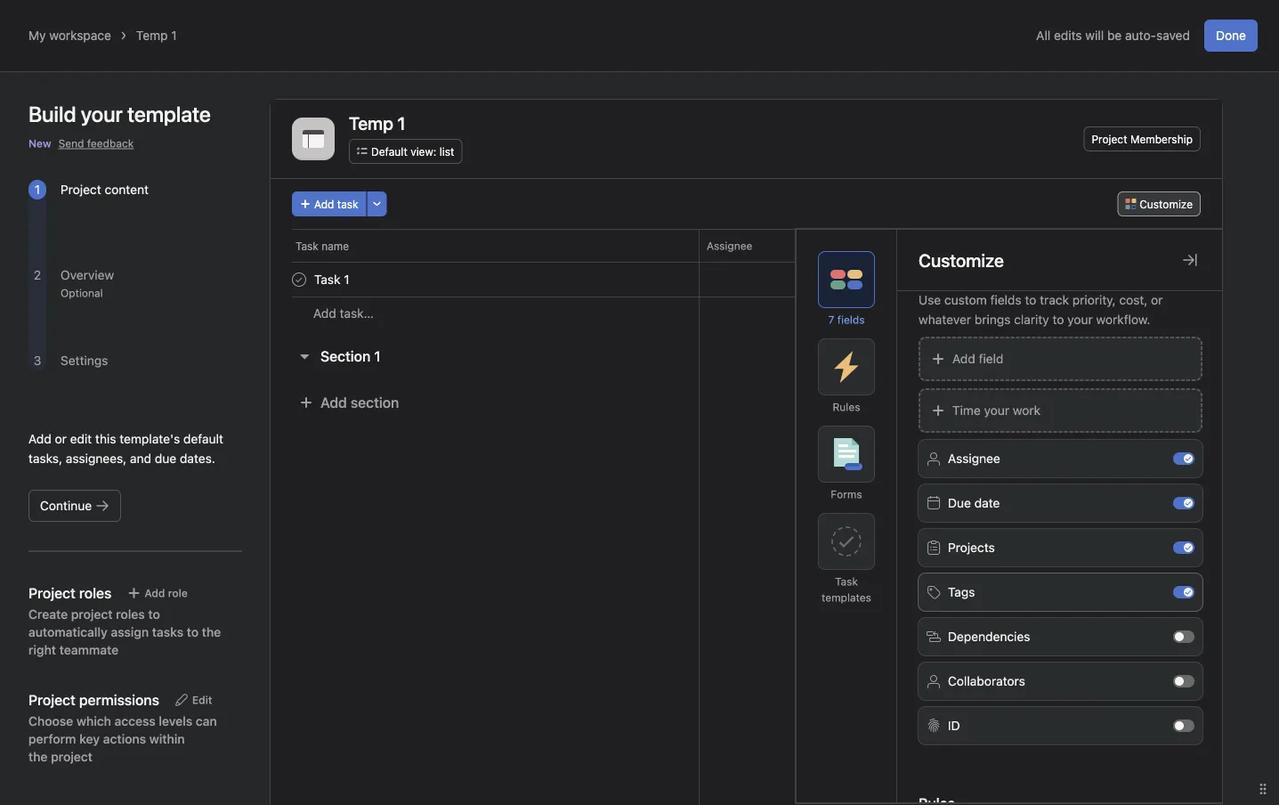 Task type: vqa. For each thing, say whether or not it's contained in the screenshot.
the Due date
yes



Task type: locate. For each thing, give the bounding box(es) containing it.
or
[[1152, 293, 1164, 307], [55, 432, 67, 446]]

task inside task templates
[[836, 575, 858, 588]]

add or edit this template's default tasks, assignees, and due dates.
[[29, 432, 223, 466]]

default view: list
[[371, 145, 454, 158]]

0 vertical spatial 1
[[171, 28, 177, 43]]

2 switch from the top
[[1174, 497, 1195, 509]]

task up templates
[[836, 575, 858, 588]]

2 vertical spatial 1
[[374, 348, 381, 365]]

1
[[171, 28, 177, 43], [35, 182, 40, 197], [374, 348, 381, 365]]

1 horizontal spatial fields
[[991, 293, 1022, 307]]

saved
[[1157, 28, 1191, 43]]

0 vertical spatial fields
[[991, 293, 1022, 307]]

project roles
[[29, 585, 112, 602]]

1 horizontal spatial due
[[949, 496, 972, 510]]

1 horizontal spatial assignee
[[949, 451, 1001, 466]]

1 for section 1
[[374, 348, 381, 365]]

add inside add or edit this template's default tasks, assignees, and due dates.
[[29, 432, 51, 446]]

task…
[[340, 306, 374, 321]]

1 vertical spatial your
[[985, 403, 1010, 418]]

1 vertical spatial due date
[[949, 496, 1001, 510]]

0 horizontal spatial due
[[849, 240, 869, 252]]

2 horizontal spatial 1
[[374, 348, 381, 365]]

fields up brings
[[991, 293, 1022, 307]]

assignee up add task… row
[[707, 240, 753, 252]]

forms
[[831, 488, 863, 501]]

switch for due date
[[1174, 497, 1195, 509]]

project for project membership
[[1092, 133, 1128, 145]]

to up clarity
[[1026, 293, 1037, 307]]

1 horizontal spatial customize
[[1140, 198, 1193, 210]]

switch for assignee
[[1174, 452, 1195, 465]]

your
[[1068, 312, 1093, 327], [985, 403, 1010, 418]]

dependencies
[[949, 629, 1031, 644]]

1 vertical spatial 1
[[35, 182, 40, 197]]

template image
[[303, 128, 324, 150]]

task
[[296, 240, 319, 252], [836, 575, 858, 588]]

project left 'content'
[[61, 182, 101, 197]]

add section
[[321, 394, 399, 411]]

0 vertical spatial due date
[[849, 240, 894, 252]]

more actions image
[[372, 199, 383, 209]]

1 horizontal spatial 1
[[171, 28, 177, 43]]

5 switch from the top
[[1174, 631, 1195, 643]]

project
[[1092, 133, 1128, 145], [61, 182, 101, 197]]

1 down the new at the top left
[[35, 182, 40, 197]]

add inside button
[[314, 198, 334, 210]]

7
[[829, 314, 835, 326]]

add inside row
[[314, 306, 336, 321]]

section
[[321, 348, 371, 365]]

new send feedback
[[29, 137, 134, 150]]

dates.
[[180, 451, 215, 466]]

task name
[[296, 240, 349, 252]]

6 switch from the top
[[1174, 675, 1195, 688]]

0 vertical spatial date
[[872, 240, 894, 252]]

add for add task…
[[314, 306, 336, 321]]

date
[[872, 240, 894, 252], [975, 496, 1001, 510]]

7 fields
[[829, 314, 865, 326]]

project left membership
[[1092, 133, 1128, 145]]

temp
[[136, 28, 168, 43]]

overview optional
[[61, 268, 114, 299]]

edit
[[70, 432, 92, 446]]

overview button
[[61, 268, 114, 282]]

4 switch from the top
[[1174, 586, 1195, 599]]

workflow.
[[1097, 312, 1151, 327]]

create project roles to automatically assign tasks to the right teammate
[[29, 607, 221, 657]]

this
[[95, 432, 116, 446]]

project for project content
[[61, 182, 101, 197]]

add inside button
[[145, 587, 165, 599]]

0 vertical spatial or
[[1152, 293, 1164, 307]]

done button
[[1205, 20, 1258, 52]]

row up add task… row
[[271, 229, 1260, 262]]

create
[[29, 607, 68, 622]]

1 horizontal spatial or
[[1152, 293, 1164, 307]]

0 vertical spatial project
[[1092, 133, 1128, 145]]

section
[[351, 394, 399, 411]]

my workspace
[[29, 28, 111, 43]]

cost,
[[1120, 293, 1148, 307]]

1 2 3
[[34, 182, 41, 368]]

1 vertical spatial date
[[975, 496, 1001, 510]]

1 vertical spatial project
[[61, 182, 101, 197]]

customize inside customize dropdown button
[[1140, 198, 1193, 210]]

task left name
[[296, 240, 319, 252]]

role
[[168, 587, 188, 599]]

fields
[[991, 293, 1022, 307], [838, 314, 865, 326]]

customize up close details icon
[[1140, 198, 1193, 210]]

view:
[[411, 145, 437, 158]]

add left task…
[[314, 306, 336, 321]]

your left the work
[[985, 403, 1010, 418]]

1 switch from the top
[[1174, 452, 1195, 465]]

customize up custom
[[919, 249, 1004, 270]]

projects up custom
[[955, 240, 996, 252]]

7 switch from the top
[[1174, 720, 1195, 732]]

0 horizontal spatial task
[[296, 240, 319, 252]]

add up tasks,
[[29, 432, 51, 446]]

choose
[[29, 714, 73, 729]]

0 horizontal spatial date
[[872, 240, 894, 252]]

0 horizontal spatial 1
[[35, 182, 40, 197]]

switch for tags
[[1174, 586, 1195, 599]]

3
[[34, 353, 41, 368]]

add left 'role'
[[145, 587, 165, 599]]

or inside add or edit this template's default tasks, assignees, and due dates.
[[55, 432, 67, 446]]

or right cost,
[[1152, 293, 1164, 307]]

tasks
[[152, 625, 184, 639]]

0 horizontal spatial customize
[[919, 249, 1004, 270]]

1 vertical spatial fields
[[838, 314, 865, 326]]

customize
[[1140, 198, 1193, 210], [919, 249, 1004, 270]]

1 vertical spatial or
[[55, 432, 67, 446]]

0 vertical spatial task
[[296, 240, 319, 252]]

use
[[919, 293, 942, 307]]

2 row from the top
[[271, 262, 1259, 297]]

projects up tags
[[949, 540, 996, 555]]

overview
[[61, 268, 114, 282]]

add left task
[[314, 198, 334, 210]]

workspace
[[49, 28, 111, 43]]

add left the section
[[321, 394, 347, 411]]

0 horizontal spatial or
[[55, 432, 67, 446]]

time
[[953, 403, 981, 418]]

add for add section
[[321, 394, 347, 411]]

row
[[271, 229, 1260, 262], [271, 262, 1259, 297]]

project inside button
[[1092, 133, 1128, 145]]

projects
[[955, 240, 996, 252], [949, 540, 996, 555]]

1 horizontal spatial task
[[836, 575, 858, 588]]

to
[[1026, 293, 1037, 307], [1053, 312, 1065, 327], [148, 607, 160, 622], [187, 625, 199, 639]]

task
[[337, 198, 359, 210]]

1 inside 1 2 3
[[35, 182, 40, 197]]

tasks,
[[29, 451, 62, 466]]

or left edit on the left
[[55, 432, 67, 446]]

close details image
[[1184, 253, 1198, 267]]

add for add task
[[314, 198, 334, 210]]

template's
[[120, 432, 180, 446]]

to down add role button
[[148, 607, 160, 622]]

settings
[[61, 353, 108, 368]]

3 switch from the top
[[1174, 542, 1195, 554]]

brings
[[975, 312, 1011, 327]]

1 horizontal spatial project
[[1092, 133, 1128, 145]]

1 horizontal spatial your
[[1068, 312, 1093, 327]]

list
[[440, 145, 454, 158]]

add task…
[[314, 306, 374, 321]]

fields inside use custom fields to track priority, cost, or whatever brings clarity to your workflow.
[[991, 293, 1022, 307]]

name
[[322, 240, 349, 252]]

task 1 cell
[[271, 262, 700, 297]]

your inside use custom fields to track priority, cost, or whatever brings clarity to your workflow.
[[1068, 312, 1093, 327]]

1 horizontal spatial date
[[975, 496, 1001, 510]]

1 right temp on the left of the page
[[171, 28, 177, 43]]

1 inside button
[[374, 348, 381, 365]]

optional
[[61, 287, 103, 299]]

1 vertical spatial customize
[[919, 249, 1004, 270]]

assignee
[[707, 240, 753, 252], [949, 451, 1001, 466]]

1 right section
[[374, 348, 381, 365]]

all
[[1037, 28, 1051, 43]]

add left field in the right of the page
[[953, 351, 976, 366]]

0 vertical spatial customize
[[1140, 198, 1193, 210]]

the
[[202, 625, 221, 639]]

roles
[[116, 607, 145, 622]]

customize button
[[1118, 191, 1201, 216]]

1 row from the top
[[271, 229, 1260, 262]]

add for add role
[[145, 587, 165, 599]]

switch for dependencies
[[1174, 631, 1195, 643]]

your down priority,
[[1068, 312, 1093, 327]]

0 horizontal spatial project
[[61, 182, 101, 197]]

choose which access levels can perform key actions within the project
[[29, 714, 217, 764]]

date inside row
[[872, 240, 894, 252]]

levels
[[159, 714, 193, 729]]

1 vertical spatial task
[[836, 575, 858, 588]]

0 vertical spatial your
[[1068, 312, 1093, 327]]

rules
[[833, 401, 861, 413]]

0 horizontal spatial due date
[[849, 240, 894, 252]]

assignee down "time"
[[949, 451, 1001, 466]]

switch for projects
[[1174, 542, 1195, 554]]

or inside use custom fields to track priority, cost, or whatever brings clarity to your workflow.
[[1152, 293, 1164, 307]]

row up 7 in the top of the page
[[271, 262, 1259, 297]]

switch
[[1174, 452, 1195, 465], [1174, 497, 1195, 509], [1174, 542, 1195, 554], [1174, 586, 1195, 599], [1174, 631, 1195, 643], [1174, 675, 1195, 688], [1174, 720, 1195, 732]]

project permissions
[[29, 692, 159, 709]]

0 vertical spatial assignee
[[707, 240, 753, 252]]

collaborators
[[949, 674, 1026, 688]]

fields right 7 in the top of the page
[[838, 314, 865, 326]]

0 horizontal spatial your
[[985, 403, 1010, 418]]



Task type: describe. For each thing, give the bounding box(es) containing it.
add role
[[145, 587, 188, 599]]

content
[[105, 182, 149, 197]]

my
[[29, 28, 46, 43]]

0 vertical spatial projects
[[955, 240, 996, 252]]

time your work
[[953, 403, 1041, 418]]

1 vertical spatial assignee
[[949, 451, 1001, 466]]

temp 1
[[136, 28, 177, 43]]

task templates
[[822, 575, 872, 604]]

can
[[196, 714, 217, 729]]

templates
[[822, 591, 872, 604]]

task for task name
[[296, 240, 319, 252]]

whatever
[[919, 312, 972, 327]]

default
[[183, 432, 223, 446]]

1 vertical spatial due
[[949, 496, 972, 510]]

id
[[949, 718, 961, 733]]

1 horizontal spatial due date
[[949, 496, 1001, 510]]

project content
[[61, 182, 149, 197]]

build your template
[[29, 102, 211, 126]]

actions
[[103, 732, 146, 746]]

which
[[77, 714, 111, 729]]

0 horizontal spatial fields
[[838, 314, 865, 326]]

my workspace link
[[29, 28, 111, 43]]

default
[[371, 145, 408, 158]]

1 for temp 1
[[171, 28, 177, 43]]

default view: list button
[[349, 139, 462, 164]]

due
[[155, 451, 176, 466]]

project membership
[[1092, 133, 1193, 145]]

project content button
[[61, 182, 149, 197]]

0 horizontal spatial assignee
[[707, 240, 753, 252]]

add role button
[[119, 581, 196, 606]]

add for add field
[[953, 351, 976, 366]]

edits
[[1055, 28, 1083, 43]]

add for add or edit this template's default tasks, assignees, and due dates.
[[29, 432, 51, 446]]

Task 1 text field
[[311, 271, 355, 289]]

add section button
[[292, 387, 406, 419]]

0 vertical spatial due
[[849, 240, 869, 252]]

the project
[[29, 749, 93, 764]]

project
[[71, 607, 113, 622]]

row containing task name
[[271, 229, 1260, 262]]

use custom fields to track priority, cost, or whatever brings clarity to your workflow.
[[919, 293, 1164, 327]]

assignees,
[[66, 451, 127, 466]]

add field button
[[919, 337, 1203, 381]]

your inside time your work button
[[985, 403, 1010, 418]]

send
[[58, 137, 84, 150]]

done
[[1217, 28, 1247, 43]]

access
[[115, 714, 156, 729]]

tags for task 1 cell
[[1071, 262, 1195, 297]]

priority,
[[1073, 293, 1117, 307]]

feedback
[[87, 137, 134, 150]]

edit button
[[166, 688, 220, 713]]

tags
[[949, 585, 976, 599]]

add task
[[314, 198, 359, 210]]

to down "track"
[[1053, 312, 1065, 327]]

add task button
[[292, 191, 367, 216]]

task for task templates
[[836, 575, 858, 588]]

settings button
[[61, 353, 108, 368]]

to left the
[[187, 625, 199, 639]]

clarity
[[1015, 312, 1050, 327]]

edit
[[192, 694, 212, 706]]

right teammate
[[29, 643, 119, 657]]

will
[[1086, 28, 1105, 43]]

new
[[29, 137, 51, 150]]

be
[[1108, 28, 1122, 43]]

auto-
[[1126, 28, 1157, 43]]

and
[[130, 451, 151, 466]]

add task… row
[[271, 297, 1259, 330]]

work
[[1013, 403, 1041, 418]]

collapse task list for this section image
[[297, 349, 312, 363]]

continue
[[40, 498, 92, 513]]

build
[[29, 102, 76, 126]]

automatically
[[29, 625, 108, 639]]

track
[[1040, 293, 1070, 307]]

time your work button
[[919, 388, 1203, 433]]

temp 1
[[349, 112, 406, 133]]

switch for id
[[1174, 720, 1195, 732]]

section 1 button
[[321, 340, 381, 372]]

your template
[[81, 102, 211, 126]]

continue button
[[29, 490, 121, 522]]

send feedback link
[[58, 135, 134, 151]]

within
[[149, 732, 185, 746]]

perform
[[29, 732, 76, 746]]

project membership button
[[1084, 126, 1201, 151]]

add field
[[953, 351, 1004, 366]]

section 1
[[321, 348, 381, 365]]

1 vertical spatial projects
[[949, 540, 996, 555]]



